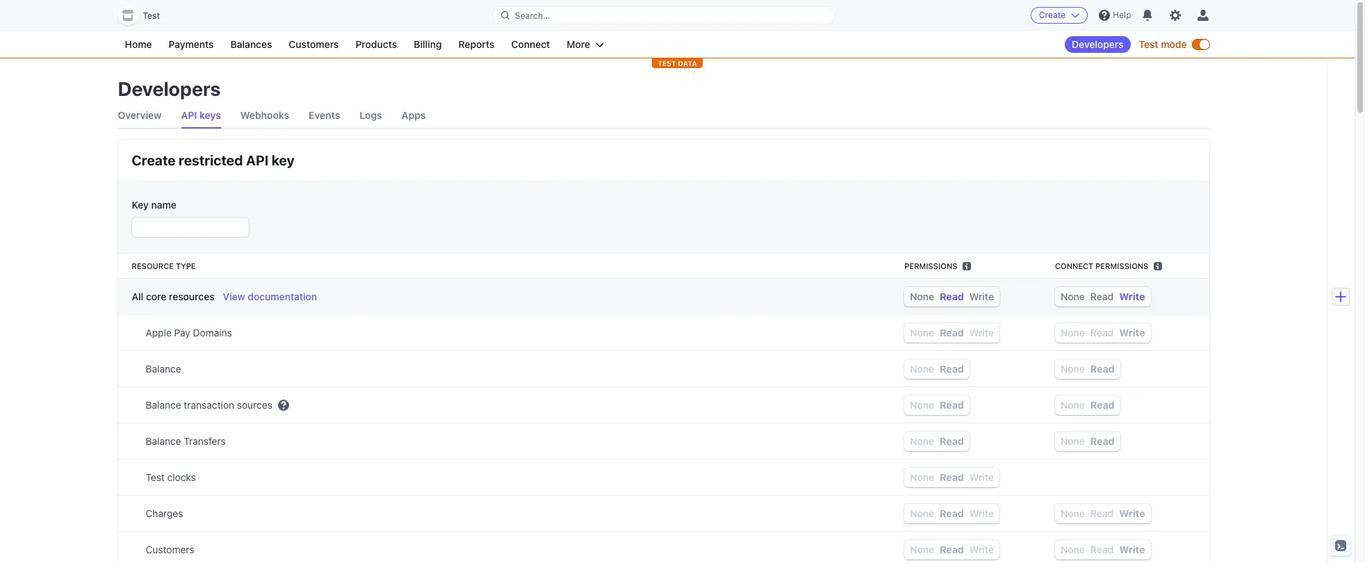 Task type: describe. For each thing, give the bounding box(es) containing it.
overview
[[118, 109, 162, 121]]

none read write for 1st none button from the left "read" button
[[911, 291, 995, 303]]

1 vertical spatial api
[[246, 152, 269, 168]]

reports link
[[452, 36, 502, 53]]

search…
[[515, 10, 550, 21]]

read for 1st none button from the left "read" button
[[940, 291, 964, 303]]

Search… search field
[[493, 7, 835, 24]]

restricted
[[179, 152, 243, 168]]

view
[[223, 291, 245, 303]]

key
[[272, 152, 295, 168]]

Search… text field
[[493, 7, 835, 24]]

products
[[356, 38, 397, 50]]

write button for second none button's "read" button
[[1120, 291, 1146, 303]]

keys
[[200, 109, 221, 121]]

1 vertical spatial customers
[[146, 544, 194, 556]]

core
[[146, 291, 166, 303]]

connect for connect
[[511, 38, 550, 50]]

1 none button from the left
[[911, 291, 935, 303]]

reports
[[459, 38, 495, 50]]

create for create
[[1040, 10, 1066, 20]]

clocks
[[167, 472, 196, 483]]

products link
[[349, 36, 404, 53]]

balance for balance
[[146, 363, 181, 375]]

apple pay domains
[[146, 327, 232, 339]]

webhooks link
[[240, 103, 289, 128]]

test mode
[[1140, 38, 1188, 50]]

0 horizontal spatial api
[[181, 109, 197, 121]]

balance for balance transfers
[[146, 435, 181, 447]]

write for 1st none button from the left
[[970, 291, 995, 303]]

all
[[132, 291, 143, 303]]

balance transfers
[[146, 435, 226, 447]]

read button for 1st none button from the left
[[940, 291, 964, 303]]

apple
[[146, 327, 172, 339]]

payments link
[[162, 36, 221, 53]]

none for second none button
[[1061, 291, 1086, 303]]

create button
[[1031, 7, 1089, 24]]

test for test clocks
[[146, 472, 165, 483]]

more button
[[560, 36, 611, 53]]

billing link
[[407, 36, 449, 53]]

balance transaction sources
[[146, 399, 273, 411]]

logs link
[[360, 103, 382, 128]]

balances link
[[224, 36, 279, 53]]

events link
[[309, 103, 340, 128]]

pay
[[174, 327, 190, 339]]

test
[[658, 59, 677, 67]]

0 vertical spatial developers
[[1072, 38, 1124, 50]]

billing
[[414, 38, 442, 50]]

connect permissions
[[1056, 261, 1149, 271]]

more
[[567, 38, 591, 50]]

view documentation
[[223, 291, 317, 303]]

test clocks
[[146, 472, 196, 483]]

sources
[[237, 399, 273, 411]]



Task type: locate. For each thing, give the bounding box(es) containing it.
test left mode
[[1140, 38, 1159, 50]]

transfers
[[184, 435, 226, 447]]

0 horizontal spatial connect
[[511, 38, 550, 50]]

connect left permissions
[[1056, 261, 1094, 271]]

none read write down permissions
[[911, 291, 995, 303]]

webhooks
[[240, 109, 289, 121]]

test data
[[658, 59, 697, 67]]

balances
[[231, 38, 272, 50]]

3 balance from the top
[[146, 435, 181, 447]]

balance
[[146, 363, 181, 375], [146, 399, 181, 411], [146, 435, 181, 447]]

api keys
[[181, 109, 221, 121]]

connect for connect permissions
[[1056, 261, 1094, 271]]

view documentation link
[[223, 290, 317, 304]]

2 none from the left
[[1061, 291, 1086, 303]]

0 vertical spatial api
[[181, 109, 197, 121]]

2 read from the left
[[1091, 291, 1114, 303]]

developers up overview
[[118, 77, 221, 100]]

create up key name
[[132, 152, 176, 168]]

2 read button from the left
[[1091, 291, 1114, 303]]

create
[[1040, 10, 1066, 20], [132, 152, 176, 168]]

test up home
[[143, 10, 160, 21]]

read for second none button's "read" button
[[1091, 291, 1114, 303]]

customers left products
[[289, 38, 339, 50]]

create up developers link
[[1040, 10, 1066, 20]]

payments
[[169, 38, 214, 50]]

2 write from the left
[[1120, 291, 1146, 303]]

0 vertical spatial balance
[[146, 363, 181, 375]]

read button down permissions
[[940, 291, 964, 303]]

developers link
[[1065, 36, 1131, 53]]

test for test mode
[[1140, 38, 1159, 50]]

logs
[[360, 109, 382, 121]]

write button
[[970, 291, 995, 303], [1120, 291, 1146, 303]]

write for second none button
[[1120, 291, 1146, 303]]

tab list containing overview
[[118, 103, 1210, 129]]

0 horizontal spatial none
[[911, 291, 935, 303]]

1 vertical spatial create
[[132, 152, 176, 168]]

api left keys
[[181, 109, 197, 121]]

help button
[[1094, 4, 1137, 26]]

read button
[[940, 291, 964, 303], [1091, 291, 1114, 303]]

2 write button from the left
[[1120, 291, 1146, 303]]

read button for second none button
[[1091, 291, 1114, 303]]

1 horizontal spatial none read write
[[1061, 291, 1146, 303]]

create inside the create button
[[1040, 10, 1066, 20]]

tab list
[[118, 103, 1210, 129]]

1 vertical spatial connect
[[1056, 261, 1094, 271]]

none button down permissions
[[911, 291, 935, 303]]

1 horizontal spatial none
[[1061, 291, 1086, 303]]

type
[[176, 261, 196, 271]]

home
[[125, 38, 152, 50]]

0 vertical spatial connect
[[511, 38, 550, 50]]

customers down the charges
[[146, 544, 194, 556]]

all core resources
[[132, 291, 215, 303]]

1 none from the left
[[911, 291, 935, 303]]

0 horizontal spatial read
[[940, 291, 964, 303]]

test left clocks
[[146, 472, 165, 483]]

1 horizontal spatial create
[[1040, 10, 1066, 20]]

documentation
[[248, 291, 317, 303]]

test button
[[118, 6, 174, 25]]

key name
[[132, 199, 177, 211]]

1 read button from the left
[[940, 291, 964, 303]]

read down permissions
[[940, 291, 964, 303]]

name
[[151, 199, 177, 211]]

0 vertical spatial create
[[1040, 10, 1066, 20]]

0 horizontal spatial developers
[[118, 77, 221, 100]]

1 horizontal spatial none button
[[1061, 291, 1086, 303]]

balance up test clocks at the bottom left of the page
[[146, 435, 181, 447]]

2 none read write from the left
[[1061, 291, 1146, 303]]

2 none button from the left
[[1061, 291, 1086, 303]]

1 horizontal spatial api
[[246, 152, 269, 168]]

developers down "help" button at the right of the page
[[1072, 38, 1124, 50]]

resources
[[169, 291, 215, 303]]

test inside button
[[143, 10, 160, 21]]

0 horizontal spatial none button
[[911, 291, 935, 303]]

1 write button from the left
[[970, 291, 995, 303]]

write button for 1st none button from the left "read" button
[[970, 291, 995, 303]]

none
[[911, 291, 935, 303], [1061, 291, 1086, 303]]

connect link
[[505, 36, 557, 53]]

api
[[181, 109, 197, 121], [246, 152, 269, 168]]

none button down connect permissions
[[1061, 291, 1086, 303]]

1 horizontal spatial write
[[1120, 291, 1146, 303]]

create for create restricted api key
[[132, 152, 176, 168]]

1 horizontal spatial write button
[[1120, 291, 1146, 303]]

2 vertical spatial test
[[146, 472, 165, 483]]

balance down the apple
[[146, 363, 181, 375]]

connect down search… at the top
[[511, 38, 550, 50]]

none for 1st none button from the left
[[911, 291, 935, 303]]

resource type
[[132, 261, 196, 271]]

api keys link
[[181, 103, 221, 128]]

1 none read write from the left
[[911, 291, 995, 303]]

0 horizontal spatial none read write
[[911, 291, 995, 303]]

0 vertical spatial customers
[[289, 38, 339, 50]]

charges
[[146, 508, 183, 520]]

0 horizontal spatial write button
[[970, 291, 995, 303]]

1 horizontal spatial customers
[[289, 38, 339, 50]]

api left "key"
[[246, 152, 269, 168]]

balance up balance transfers
[[146, 399, 181, 411]]

none read write down connect permissions
[[1061, 291, 1146, 303]]

write
[[970, 291, 995, 303], [1120, 291, 1146, 303]]

key
[[132, 199, 149, 211]]

domains
[[193, 327, 232, 339]]

1 write from the left
[[970, 291, 995, 303]]

2 balance from the top
[[146, 399, 181, 411]]

0 horizontal spatial write
[[970, 291, 995, 303]]

home link
[[118, 36, 159, 53]]

none button
[[911, 291, 935, 303], [1061, 291, 1086, 303]]

test
[[143, 10, 160, 21], [1140, 38, 1159, 50], [146, 472, 165, 483]]

none down connect permissions
[[1061, 291, 1086, 303]]

1 vertical spatial test
[[1140, 38, 1159, 50]]

connect
[[511, 38, 550, 50], [1056, 261, 1094, 271]]

1 balance from the top
[[146, 363, 181, 375]]

1 read from the left
[[940, 291, 964, 303]]

mode
[[1162, 38, 1188, 50]]

none read write for second none button's "read" button
[[1061, 291, 1146, 303]]

apps
[[402, 109, 426, 121]]

developers
[[1072, 38, 1124, 50], [118, 77, 221, 100]]

0 horizontal spatial create
[[132, 152, 176, 168]]

customers
[[289, 38, 339, 50], [146, 544, 194, 556]]

create restricted api key
[[132, 152, 295, 168]]

help
[[1114, 10, 1132, 20]]

permissions
[[1096, 261, 1149, 271]]

balance for balance transaction sources
[[146, 399, 181, 411]]

2 vertical spatial balance
[[146, 435, 181, 447]]

read down connect permissions
[[1091, 291, 1114, 303]]

transaction
[[184, 399, 234, 411]]

1 horizontal spatial developers
[[1072, 38, 1124, 50]]

data
[[678, 59, 697, 67]]

permissions
[[905, 261, 958, 271]]

1 horizontal spatial connect
[[1056, 261, 1094, 271]]

customers link
[[282, 36, 346, 53]]

read button down connect permissions
[[1091, 291, 1114, 303]]

read
[[940, 291, 964, 303], [1091, 291, 1114, 303]]

resource
[[132, 261, 174, 271]]

1 horizontal spatial read button
[[1091, 291, 1114, 303]]

test for test
[[143, 10, 160, 21]]

1 vertical spatial developers
[[118, 77, 221, 100]]

0 horizontal spatial read button
[[940, 291, 964, 303]]

overview link
[[118, 103, 162, 128]]

1 horizontal spatial read
[[1091, 291, 1114, 303]]

1 vertical spatial balance
[[146, 399, 181, 411]]

0 vertical spatial test
[[143, 10, 160, 21]]

0 horizontal spatial customers
[[146, 544, 194, 556]]

none read write
[[911, 291, 995, 303], [1061, 291, 1146, 303]]

events
[[309, 109, 340, 121]]

none down permissions
[[911, 291, 935, 303]]

apps link
[[402, 103, 426, 128]]



Task type: vqa. For each thing, say whether or not it's contained in the screenshot.
second Failed BUTTON from the bottom of the page
no



